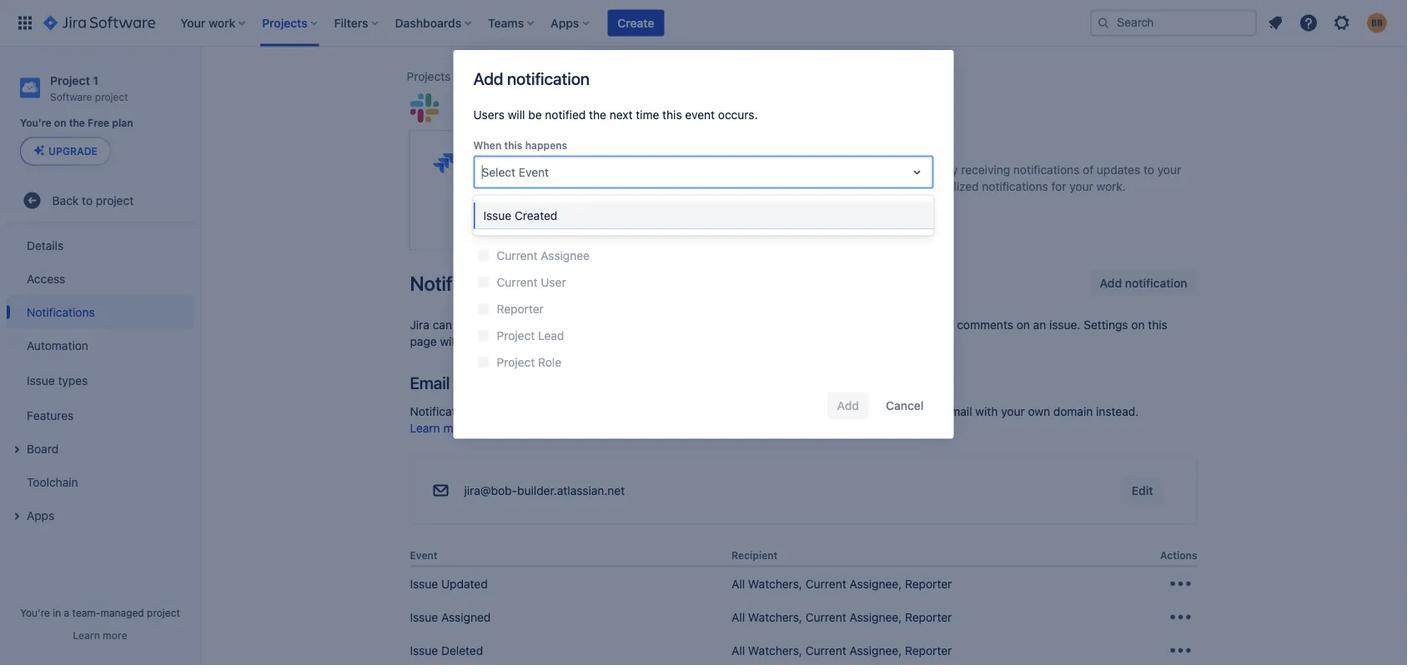 Task type: vqa. For each thing, say whether or not it's contained in the screenshot.
instead.
yes



Task type: describe. For each thing, give the bounding box(es) containing it.
notifications inside group
[[27, 305, 95, 319]]

team-
[[72, 607, 101, 619]]

sending
[[508, 421, 551, 435]]

projects
[[407, 70, 451, 83]]

lead
[[538, 329, 564, 343]]

project 1
[[471, 70, 517, 83]]

example,
[[821, 318, 869, 332]]

with
[[976, 405, 998, 418]]

issue for issue updated
[[410, 577, 438, 591]]

project 1 software project
[[50, 73, 128, 102]]

0 horizontal spatial the
[[69, 117, 85, 129]]

issue for issue assigned
[[410, 611, 438, 625]]

a inside notification emails for this project can be sent directly from jira software, or you can use a custom email with your own domain instead. learn more about sending emails from your domain .
[[892, 405, 898, 418]]

you're for you're on the free plan
[[20, 117, 51, 129]]

learn more about sending emails from your domain button
[[410, 420, 687, 437]]

roles
[[539, 318, 565, 332]]

open image
[[907, 162, 927, 182]]

automation link
[[7, 329, 194, 362]]

use
[[869, 405, 888, 418]]

projects link
[[407, 67, 451, 87]]

this inside notification emails for this project can be sent directly from jira software, or you can use a custom email with your own domain instead. learn more about sending emails from your domain .
[[531, 405, 551, 418]]

next
[[610, 108, 633, 122]]

jira@bob-
[[464, 484, 517, 498]]

2 an from the left
[[747, 318, 760, 332]]

recipient
[[732, 550, 778, 562]]

get started link
[[811, 202, 873, 219]]

jira issue preview in slack image
[[410, 131, 797, 250]]

project for project lead
[[497, 329, 535, 343]]

or inside stay on top of your work by receiving notifications of updates to your team's projects or personalized notifications for your work.
[[896, 180, 907, 194]]

issue deleted
[[410, 644, 483, 658]]

all watchers, current assignee, reporter for issue updated
[[732, 577, 952, 591]]

board
[[27, 442, 59, 456]]

details link
[[7, 229, 194, 262]]

event inside add notification dialog
[[519, 165, 549, 179]]

learn inside notification emails for this project can be sent directly from jira software, or you can use a custom email with your own domain instead. learn more about sending emails from your domain .
[[410, 421, 440, 435]]

top
[[854, 163, 872, 177]]

slack logo image
[[410, 93, 439, 123]]

settings
[[579, 70, 622, 83]]

features link
[[7, 399, 194, 433]]

more inside button
[[103, 630, 127, 642]]

issue.
[[1050, 318, 1081, 332]]

user
[[541, 275, 566, 289]]

issue updated
[[410, 577, 488, 591]]

project 1 link
[[471, 67, 517, 87]]

will inside the jira can send people or roles an email when events happen on an issue - for example, when someone comments on an issue. settings on this page will be overridden by a user's
[[440, 335, 457, 348]]

by inside the jira can send people or roles an email when events happen on an issue - for example, when someone comments on an issue. settings on this page will be overridden by a user's
[[538, 335, 552, 348]]

assignee, for issue deleted
[[850, 644, 902, 658]]

plan
[[112, 117, 133, 129]]

users
[[474, 108, 505, 122]]

updated
[[441, 577, 488, 591]]

0 vertical spatial from
[[704, 405, 729, 418]]

1 horizontal spatial domain
[[1054, 405, 1093, 418]]

assignee, for issue updated
[[850, 577, 902, 591]]

project for project settings
[[537, 70, 576, 83]]

events
[[648, 318, 684, 332]]

project for project 1
[[471, 70, 509, 83]]

slack
[[453, 96, 500, 120]]

be inside notification emails for this project can be sent directly from jira software, or you can use a custom email with your own domain instead. learn more about sending emails from your domain .
[[618, 405, 631, 418]]

create
[[618, 16, 655, 30]]

custom
[[901, 405, 941, 418]]

be inside add notification dialog
[[528, 108, 542, 122]]

1 horizontal spatial can
[[595, 405, 614, 418]]

add notification for add notification button
[[1100, 276, 1188, 290]]

happens
[[525, 140, 568, 151]]

your right updates
[[1158, 163, 1182, 177]]

current assignee
[[497, 249, 590, 262]]

1 of from the left
[[875, 163, 886, 177]]

all watchers
[[497, 222, 564, 236]]

updates
[[1097, 163, 1141, 177]]

for inside stay on top of your work by receiving notifications of updates to your team's projects or personalized notifications for your work.
[[1052, 180, 1067, 194]]

send
[[475, 197, 500, 208]]

assigned
[[441, 611, 491, 625]]

1 for project 1 software project
[[93, 73, 99, 87]]

group containing details
[[7, 224, 194, 538]]

deleted
[[441, 644, 483, 658]]

reporter for issue updated
[[905, 577, 952, 591]]

all for updated
[[732, 577, 745, 591]]

types
[[58, 374, 88, 388]]

edit button
[[1122, 478, 1164, 504]]

all watchers, current assignee, reporter for issue deleted
[[732, 644, 952, 658]]

created
[[515, 209, 558, 222]]

be inside the jira can send people or roles an email when events happen on an issue - for example, when someone comments on an issue. settings on this page will be overridden by a user's
[[461, 335, 474, 348]]

assignee, for issue assigned
[[850, 611, 902, 625]]

software
[[50, 91, 92, 102]]

can inside the jira can send people or roles an email when events happen on an issue - for example, when someone comments on an issue. settings on this page will be overridden by a user's
[[433, 318, 452, 332]]

more inside notification emails for this project can be sent directly from jira software, or you can use a custom email with your own domain instead. learn more about sending emails from your domain .
[[443, 421, 471, 435]]

overridden
[[477, 335, 535, 348]]

learn more button
[[73, 629, 127, 642]]

Search field
[[1091, 10, 1257, 36]]

stay on top of your work by receiving notifications of updates to your team's projects or personalized notifications for your work.
[[811, 163, 1182, 194]]

notification emails for this project can be sent directly from jira software, or you can use a custom email with your own domain instead. learn more about sending emails from your domain .
[[410, 405, 1139, 435]]

board button
[[7, 433, 194, 466]]

reporter for issue assigned
[[905, 611, 952, 625]]

issue types link
[[7, 362, 194, 399]]

access
[[27, 272, 65, 286]]

settings
[[1084, 318, 1129, 332]]

role
[[538, 355, 562, 369]]

own
[[1028, 405, 1051, 418]]

notification for add notification button
[[1125, 276, 1188, 290]]

edit
[[1132, 484, 1154, 498]]

this right when
[[504, 140, 523, 151]]

jira inside notification emails for this project can be sent directly from jira software, or you can use a custom email with your own domain instead. learn more about sending emails from your domain .
[[732, 405, 752, 418]]

watchers
[[513, 222, 564, 236]]

primary element
[[10, 0, 1091, 46]]

all for assigned
[[732, 611, 745, 625]]

software,
[[755, 405, 807, 418]]

project up 'details' 'link'
[[96, 194, 134, 207]]

on up upgrade button
[[54, 117, 66, 129]]

0 horizontal spatial from
[[592, 421, 617, 435]]

managed
[[101, 607, 144, 619]]

0 horizontal spatial emails
[[475, 405, 510, 418]]

issue created
[[484, 209, 558, 222]]

email inside the jira can send people or roles an email when events happen on an issue - for example, when someone comments on an issue. settings on this page will be overridden by a user's
[[585, 318, 613, 332]]

your down sent
[[620, 421, 644, 435]]

apps button
[[7, 499, 194, 533]]

current user
[[497, 275, 566, 289]]

get
[[811, 203, 830, 217]]

2 when from the left
[[873, 318, 902, 332]]

watchers, for issue assigned
[[748, 611, 803, 625]]

occurs.
[[718, 108, 758, 122]]

reporter inside add notification dialog
[[497, 302, 544, 316]]

this right time
[[663, 108, 682, 122]]

1 vertical spatial domain
[[647, 421, 687, 435]]

when this happens
[[474, 140, 568, 151]]

your left own
[[1001, 405, 1025, 418]]



Task type: locate. For each thing, give the bounding box(es) containing it.
project inside notification emails for this project can be sent directly from jira software, or you can use a custom email with your own domain instead. learn more about sending emails from your domain .
[[554, 405, 592, 418]]

0 horizontal spatial be
[[461, 335, 474, 348]]

1 for project 1
[[512, 70, 517, 83]]

0 horizontal spatial for
[[513, 405, 528, 418]]

3 assignee, from the top
[[850, 644, 902, 658]]

of right top
[[875, 163, 886, 177]]

in
[[53, 607, 61, 619]]

1 vertical spatial will
[[440, 335, 457, 348]]

issue up issue deleted
[[410, 611, 438, 625]]

event down happens
[[519, 165, 549, 179]]

learn down 'team-' at the left
[[73, 630, 100, 642]]

1
[[512, 70, 517, 83], [93, 73, 99, 87]]

1 horizontal spatial from
[[704, 405, 729, 418]]

team's
[[811, 180, 846, 194]]

from up builder.atlassian.net
[[592, 421, 617, 435]]

3 all watchers, current assignee, reporter from the top
[[732, 644, 952, 658]]

0 horizontal spatial or
[[525, 318, 536, 332]]

project for project role
[[497, 355, 535, 369]]

1 vertical spatial emails
[[554, 421, 589, 435]]

you're up upgrade button
[[20, 117, 51, 129]]

add notification dialog
[[453, 50, 954, 439]]

can left use
[[847, 405, 866, 418]]

1 horizontal spatial add
[[1100, 276, 1122, 290]]

domain down 'directly'
[[647, 421, 687, 435]]

1 horizontal spatial learn
[[410, 421, 440, 435]]

an left issue.
[[1034, 318, 1047, 332]]

1 vertical spatial be
[[461, 335, 474, 348]]

0 horizontal spatial add notification
[[474, 68, 590, 88]]

on right the settings
[[1132, 318, 1145, 332]]

toolchain link
[[7, 466, 194, 499]]

notification inside button
[[1125, 276, 1188, 290]]

you're left in
[[20, 607, 50, 619]]

for up the sending
[[513, 405, 528, 418]]

1 vertical spatial jira
[[732, 405, 752, 418]]

1 horizontal spatial email
[[944, 405, 973, 418]]

you're for you're in a team-managed project
[[20, 607, 50, 619]]

all for a
[[497, 222, 510, 236]]

notification up the settings
[[1125, 276, 1188, 290]]

1 vertical spatial or
[[525, 318, 536, 332]]

0 vertical spatial by
[[945, 163, 958, 177]]

on right happen
[[731, 318, 744, 332]]

add for add notification button
[[1100, 276, 1122, 290]]

2 you're from the top
[[20, 607, 50, 619]]

notification up the notified at the top of page
[[507, 68, 590, 88]]

issue for issue types
[[27, 374, 55, 388]]

0 vertical spatial notifications
[[1014, 163, 1080, 177]]

0 horizontal spatial 1
[[93, 73, 99, 87]]

a right in
[[64, 607, 69, 619]]

more
[[443, 421, 471, 435], [103, 630, 127, 642]]

add notification up the settings
[[1100, 276, 1188, 290]]

add inside button
[[1100, 276, 1122, 290]]

reporter for issue deleted
[[905, 644, 952, 658]]

back
[[52, 194, 79, 207]]

can up the page
[[433, 318, 452, 332]]

project up the plan
[[95, 91, 128, 102]]

1 vertical spatial add notification
[[1100, 276, 1188, 290]]

notified
[[545, 108, 586, 122]]

you're
[[20, 117, 51, 129], [20, 607, 50, 619]]

2 horizontal spatial to
[[1144, 163, 1155, 177]]

your
[[889, 163, 913, 177], [1158, 163, 1182, 177], [1070, 180, 1094, 194], [1001, 405, 1025, 418], [620, 421, 644, 435]]

issue for issue deleted
[[410, 644, 438, 658]]

1 vertical spatial notifications
[[982, 180, 1049, 194]]

all watchers, current assignee, reporter for issue assigned
[[732, 611, 952, 625]]

add notification inside dialog
[[474, 68, 590, 88]]

to inside stay on top of your work by receiving notifications of updates to your team's projects or personalized notifications for your work.
[[1144, 163, 1155, 177]]

all watchers, current assignee, reporter
[[732, 577, 952, 591], [732, 611, 952, 625], [732, 644, 952, 658]]

all for deleted
[[732, 644, 745, 658]]

for inside the jira can send people or roles an email when events happen on an issue - for example, when someone comments on an issue. settings on this page will be overridden by a user's
[[803, 318, 818, 332]]

of left updates
[[1083, 163, 1094, 177]]

create banner
[[0, 0, 1408, 47]]

notifications right receiving
[[1014, 163, 1080, 177]]

email
[[410, 373, 450, 393]]

add up the settings
[[1100, 276, 1122, 290]]

be down send
[[461, 335, 474, 348]]

add inside dialog
[[474, 68, 504, 88]]

by inside stay on top of your work by receiving notifications of updates to your team's projects or personalized notifications for your work.
[[945, 163, 958, 177]]

or left roles at the top of the page
[[525, 318, 536, 332]]

project
[[471, 70, 509, 83], [537, 70, 576, 83], [50, 73, 90, 87], [497, 329, 535, 343], [497, 355, 535, 369]]

1 vertical spatial notification
[[511, 197, 567, 208]]

be left the notified at the top of page
[[528, 108, 542, 122]]

stay
[[811, 163, 834, 177]]

issue down send
[[484, 209, 512, 222]]

2 horizontal spatial be
[[618, 405, 631, 418]]

0 horizontal spatial an
[[568, 318, 581, 332]]

notifications down receiving
[[982, 180, 1049, 194]]

2 of from the left
[[1083, 163, 1094, 177]]

0 horizontal spatial more
[[103, 630, 127, 642]]

1 assignee, from the top
[[850, 577, 902, 591]]

1 horizontal spatial 1
[[512, 70, 517, 83]]

or inside the jira can send people or roles an email when events happen on an issue - for example, when someone comments on an issue. settings on this page will be overridden by a user's
[[525, 318, 536, 332]]

from right 'directly'
[[704, 405, 729, 418]]

0 vertical spatial event
[[519, 165, 549, 179]]

watchers, for issue deleted
[[748, 644, 803, 658]]

current for issue assigned
[[806, 611, 847, 625]]

notifications up send
[[410, 272, 520, 295]]

when
[[616, 318, 645, 332], [873, 318, 902, 332]]

a right send
[[503, 197, 509, 208]]

add notification button
[[1090, 270, 1198, 297]]

add notification inside button
[[1100, 276, 1188, 290]]

domain right own
[[1054, 405, 1093, 418]]

the left free
[[69, 117, 85, 129]]

1 vertical spatial all watchers, current assignee, reporter
[[732, 611, 952, 625]]

1 horizontal spatial for
[[803, 318, 818, 332]]

2 assignee, from the top
[[850, 611, 902, 625]]

1 horizontal spatial when
[[873, 318, 902, 332]]

to inside add notification dialog
[[570, 197, 580, 208]]

user's
[[564, 335, 597, 348]]

1 watchers, from the top
[[748, 577, 803, 591]]

watchers, for issue updated
[[748, 577, 803, 591]]

2 horizontal spatial can
[[847, 405, 866, 418]]

work.
[[1097, 180, 1126, 194]]

upgrade button
[[21, 138, 110, 165]]

or
[[896, 180, 907, 194], [525, 318, 536, 332], [810, 405, 821, 418]]

notifications
[[410, 272, 520, 295], [27, 305, 95, 319]]

1 vertical spatial by
[[538, 335, 552, 348]]

about
[[474, 421, 505, 435]]

happen
[[687, 318, 727, 332]]

1 horizontal spatial by
[[945, 163, 958, 177]]

this
[[663, 108, 682, 122], [504, 140, 523, 151], [1148, 318, 1168, 332], [531, 405, 551, 418]]

1 horizontal spatial the
[[589, 108, 607, 122]]

2 vertical spatial be
[[618, 405, 631, 418]]

email inside notification emails for this project can be sent directly from jira software, or you can use a custom email with your own domain instead. learn more about sending emails from your domain .
[[944, 405, 973, 418]]

email up user's
[[585, 318, 613, 332]]

1 vertical spatial you're
[[20, 607, 50, 619]]

reporter
[[497, 302, 544, 316], [905, 577, 952, 591], [905, 611, 952, 625], [905, 644, 952, 658]]

issue left updated
[[410, 577, 438, 591]]

0 vertical spatial will
[[508, 108, 525, 122]]

to
[[1144, 163, 1155, 177], [82, 194, 93, 207], [570, 197, 580, 208]]

jira software image
[[43, 13, 155, 33], [43, 13, 155, 33]]

0 horizontal spatial of
[[875, 163, 886, 177]]

0 vertical spatial learn
[[410, 421, 440, 435]]

cancel
[[886, 399, 924, 413]]

issue inside issue types link
[[27, 374, 55, 388]]

details
[[27, 239, 64, 252]]

1 when from the left
[[616, 318, 645, 332]]

for right - at top
[[803, 318, 818, 332]]

1 horizontal spatial of
[[1083, 163, 1094, 177]]

2 horizontal spatial for
[[1052, 180, 1067, 194]]

the left 'next' on the left of the page
[[589, 108, 607, 122]]

1 vertical spatial from
[[592, 421, 617, 435]]

0 horizontal spatial domain
[[647, 421, 687, 435]]

a inside the jira can send people or roles an email when events happen on an issue - for example, when someone comments on an issue. settings on this page will be overridden by a user's
[[555, 335, 561, 348]]

.
[[687, 421, 690, 435]]

this inside the jira can send people or roles an email when events happen on an issue - for example, when someone comments on an issue. settings on this page will be overridden by a user's
[[1148, 318, 1168, 332]]

free
[[88, 117, 109, 129]]

emails right the sending
[[554, 421, 589, 435]]

project role
[[497, 355, 562, 369]]

emails up about
[[475, 405, 510, 418]]

1 vertical spatial assignee,
[[850, 611, 902, 625]]

actions
[[1161, 550, 1198, 562]]

notification for add notification dialog
[[507, 68, 590, 88]]

1 inside project 1 software project
[[93, 73, 99, 87]]

issue left deleted
[[410, 644, 438, 658]]

1 vertical spatial notifications
[[27, 305, 95, 319]]

0 vertical spatial you're
[[20, 117, 51, 129]]

learn down notification
[[410, 421, 440, 435]]

can left sent
[[595, 405, 614, 418]]

projects
[[849, 180, 893, 194]]

3 an from the left
[[1034, 318, 1047, 332]]

0 horizontal spatial add
[[474, 68, 504, 88]]

or left you
[[810, 405, 821, 418]]

jira left software,
[[732, 405, 752, 418]]

0 horizontal spatial learn
[[73, 630, 100, 642]]

someone
[[905, 318, 954, 332]]

all
[[497, 222, 510, 236], [732, 577, 745, 591], [732, 611, 745, 625], [732, 644, 745, 658]]

when
[[474, 140, 502, 151]]

0 vertical spatial jira
[[410, 318, 430, 332]]

project up the notified at the top of page
[[537, 70, 576, 83]]

for left work.
[[1052, 180, 1067, 194]]

issue left types
[[27, 374, 55, 388]]

add notification up the notified at the top of page
[[474, 68, 590, 88]]

current for issue deleted
[[806, 644, 847, 658]]

0 vertical spatial more
[[443, 421, 471, 435]]

0 horizontal spatial event
[[410, 550, 438, 562]]

project right the managed
[[147, 607, 180, 619]]

2 vertical spatial for
[[513, 405, 528, 418]]

1 horizontal spatial emails
[[554, 421, 589, 435]]

receiving
[[961, 163, 1011, 177]]

project inside project 1 software project
[[50, 73, 90, 87]]

all inside add notification dialog
[[497, 222, 510, 236]]

features
[[27, 409, 74, 423]]

2 vertical spatial all watchers, current assignee, reporter
[[732, 644, 952, 658]]

0 horizontal spatial when
[[616, 318, 645, 332]]

0 vertical spatial all watchers, current assignee, reporter
[[732, 577, 952, 591]]

on right comments
[[1017, 318, 1030, 332]]

1 vertical spatial learn
[[73, 630, 100, 642]]

0 vertical spatial add notification
[[474, 68, 590, 88]]

0 vertical spatial assignee,
[[850, 577, 902, 591]]

add up slack
[[474, 68, 504, 88]]

this up "learn more about sending emails from your domain" button
[[531, 405, 551, 418]]

you're on the free plan
[[20, 117, 133, 129]]

cancel button
[[876, 393, 934, 419]]

work
[[916, 163, 942, 177]]

by up the personalized
[[945, 163, 958, 177]]

0 vertical spatial for
[[1052, 180, 1067, 194]]

1 horizontal spatial notifications
[[410, 272, 520, 295]]

0 horizontal spatial by
[[538, 335, 552, 348]]

0 vertical spatial notifications
[[410, 272, 520, 295]]

1 vertical spatial email
[[944, 405, 973, 418]]

instead.
[[1097, 405, 1139, 418]]

1 vertical spatial add
[[1100, 276, 1122, 290]]

on inside stay on top of your work by receiving notifications of updates to your team's projects or personalized notifications for your work.
[[838, 163, 851, 177]]

builder.atlassian.net
[[517, 484, 625, 498]]

notifications link
[[7, 296, 194, 329]]

apps
[[27, 509, 54, 523]]

1 horizontal spatial or
[[810, 405, 821, 418]]

0 horizontal spatial can
[[433, 318, 452, 332]]

started
[[833, 203, 873, 217]]

1 an from the left
[[568, 318, 581, 332]]

to inside back to project link
[[82, 194, 93, 207]]

0 horizontal spatial email
[[585, 318, 613, 332]]

upgrade
[[48, 145, 98, 157]]

1 vertical spatial event
[[410, 550, 438, 562]]

project lead
[[497, 329, 564, 343]]

-
[[794, 318, 800, 332]]

0 vertical spatial notification
[[507, 68, 590, 88]]

send a notification to
[[475, 197, 580, 208]]

be left sent
[[618, 405, 631, 418]]

add notification
[[474, 68, 590, 88], [1100, 276, 1188, 290]]

directly
[[661, 405, 701, 418]]

you
[[824, 405, 843, 418]]

page
[[410, 335, 437, 348]]

search image
[[1097, 16, 1111, 30]]

this down add notification button
[[1148, 318, 1168, 332]]

2 watchers, from the top
[[748, 611, 803, 625]]

notification up created
[[511, 197, 567, 208]]

0 vertical spatial watchers,
[[748, 577, 803, 591]]

a inside dialog
[[503, 197, 509, 208]]

people
[[485, 318, 522, 332]]

project inside project 1 software project
[[95, 91, 128, 102]]

when left "events" at the left of the page
[[616, 318, 645, 332]]

0 vertical spatial or
[[896, 180, 907, 194]]

learn
[[410, 421, 440, 435], [73, 630, 100, 642]]

jira
[[410, 318, 430, 332], [732, 405, 752, 418]]

project up project role
[[497, 329, 535, 343]]

will inside add notification dialog
[[508, 108, 525, 122]]

select
[[482, 165, 516, 179]]

When this happens text field
[[482, 164, 485, 181]]

2 all watchers, current assignee, reporter from the top
[[732, 611, 952, 625]]

an up user's
[[568, 318, 581, 332]]

project for project 1 software project
[[50, 73, 90, 87]]

when right example, at right
[[873, 318, 902, 332]]

learn more
[[73, 630, 127, 642]]

0 horizontal spatial will
[[440, 335, 457, 348]]

3 watchers, from the top
[[748, 644, 803, 658]]

notification
[[410, 405, 472, 418]]

more down the managed
[[103, 630, 127, 642]]

issue for issue created
[[484, 209, 512, 222]]

0 horizontal spatial jira
[[410, 318, 430, 332]]

event up issue updated
[[410, 550, 438, 562]]

email icon image
[[431, 481, 451, 501]]

0 vertical spatial email
[[585, 318, 613, 332]]

current for issue updated
[[806, 577, 847, 591]]

your left work
[[889, 163, 913, 177]]

1 horizontal spatial an
[[747, 318, 760, 332]]

toolchain
[[27, 476, 78, 489]]

1 you're from the top
[[20, 117, 51, 129]]

0 vertical spatial be
[[528, 108, 542, 122]]

2 vertical spatial notification
[[1125, 276, 1188, 290]]

add for add notification dialog
[[474, 68, 504, 88]]

2 vertical spatial watchers,
[[748, 644, 803, 658]]

2 vertical spatial or
[[810, 405, 821, 418]]

issue assigned
[[410, 611, 491, 625]]

send
[[455, 318, 482, 332]]

0 vertical spatial add
[[474, 68, 504, 88]]

group
[[7, 224, 194, 538]]

learn inside button
[[73, 630, 100, 642]]

assignee
[[541, 249, 590, 262]]

project up slack
[[471, 70, 509, 83]]

1 horizontal spatial to
[[570, 197, 580, 208]]

assignee,
[[850, 577, 902, 591], [850, 611, 902, 625], [850, 644, 902, 658]]

will right users
[[508, 108, 525, 122]]

project up "learn more about sending emails from your domain" button
[[554, 405, 592, 418]]

will right the page
[[440, 335, 457, 348]]

1 horizontal spatial will
[[508, 108, 525, 122]]

for inside notification emails for this project can be sent directly from jira software, or you can use a custom email with your own domain instead. learn more about sending emails from your domain .
[[513, 405, 528, 418]]

1 vertical spatial for
[[803, 318, 818, 332]]

0 horizontal spatial notifications
[[27, 305, 95, 319]]

back to project link
[[7, 184, 194, 217]]

1 horizontal spatial more
[[443, 421, 471, 435]]

sent
[[634, 405, 658, 418]]

jira inside the jira can send people or roles an email when events happen on an issue - for example, when someone comments on an issue. settings on this page will be overridden by a user's
[[410, 318, 430, 332]]

0 horizontal spatial to
[[82, 194, 93, 207]]

a down roles at the top of the page
[[555, 335, 561, 348]]

or inside notification emails for this project can be sent directly from jira software, or you can use a custom email with your own domain instead. learn more about sending emails from your domain .
[[810, 405, 821, 418]]

your left work.
[[1070, 180, 1094, 194]]

1 vertical spatial more
[[103, 630, 127, 642]]

automation
[[27, 339, 88, 352]]

by down roles at the top of the page
[[538, 335, 552, 348]]

1 vertical spatial watchers,
[[748, 611, 803, 625]]

jira up the page
[[410, 318, 430, 332]]

emails
[[475, 405, 510, 418], [554, 421, 589, 435]]

the inside add notification dialog
[[589, 108, 607, 122]]

a
[[503, 197, 509, 208], [555, 335, 561, 348], [892, 405, 898, 418], [64, 607, 69, 619]]

project down overridden
[[497, 355, 535, 369]]

2 vertical spatial assignee,
[[850, 644, 902, 658]]

2 horizontal spatial an
[[1034, 318, 1047, 332]]

by
[[945, 163, 958, 177], [538, 335, 552, 348]]

jira@bob-builder.atlassian.net
[[464, 484, 625, 498]]

email left with
[[944, 405, 973, 418]]

back to project
[[52, 194, 134, 207]]

add notification for add notification dialog
[[474, 68, 590, 88]]

more down notification
[[443, 421, 471, 435]]

project up software
[[50, 73, 90, 87]]

1 horizontal spatial be
[[528, 108, 542, 122]]

can
[[433, 318, 452, 332], [595, 405, 614, 418], [847, 405, 866, 418]]

or left open image
[[896, 180, 907, 194]]

0 vertical spatial domain
[[1054, 405, 1093, 418]]

on left top
[[838, 163, 851, 177]]

a right use
[[892, 405, 898, 418]]

1 horizontal spatial add notification
[[1100, 276, 1188, 290]]

1 all watchers, current assignee, reporter from the top
[[732, 577, 952, 591]]

1 horizontal spatial event
[[519, 165, 549, 179]]

select event
[[482, 165, 549, 179]]

2 horizontal spatial or
[[896, 180, 907, 194]]

notifications up the automation
[[27, 305, 95, 319]]

an left 'issue'
[[747, 318, 760, 332]]



